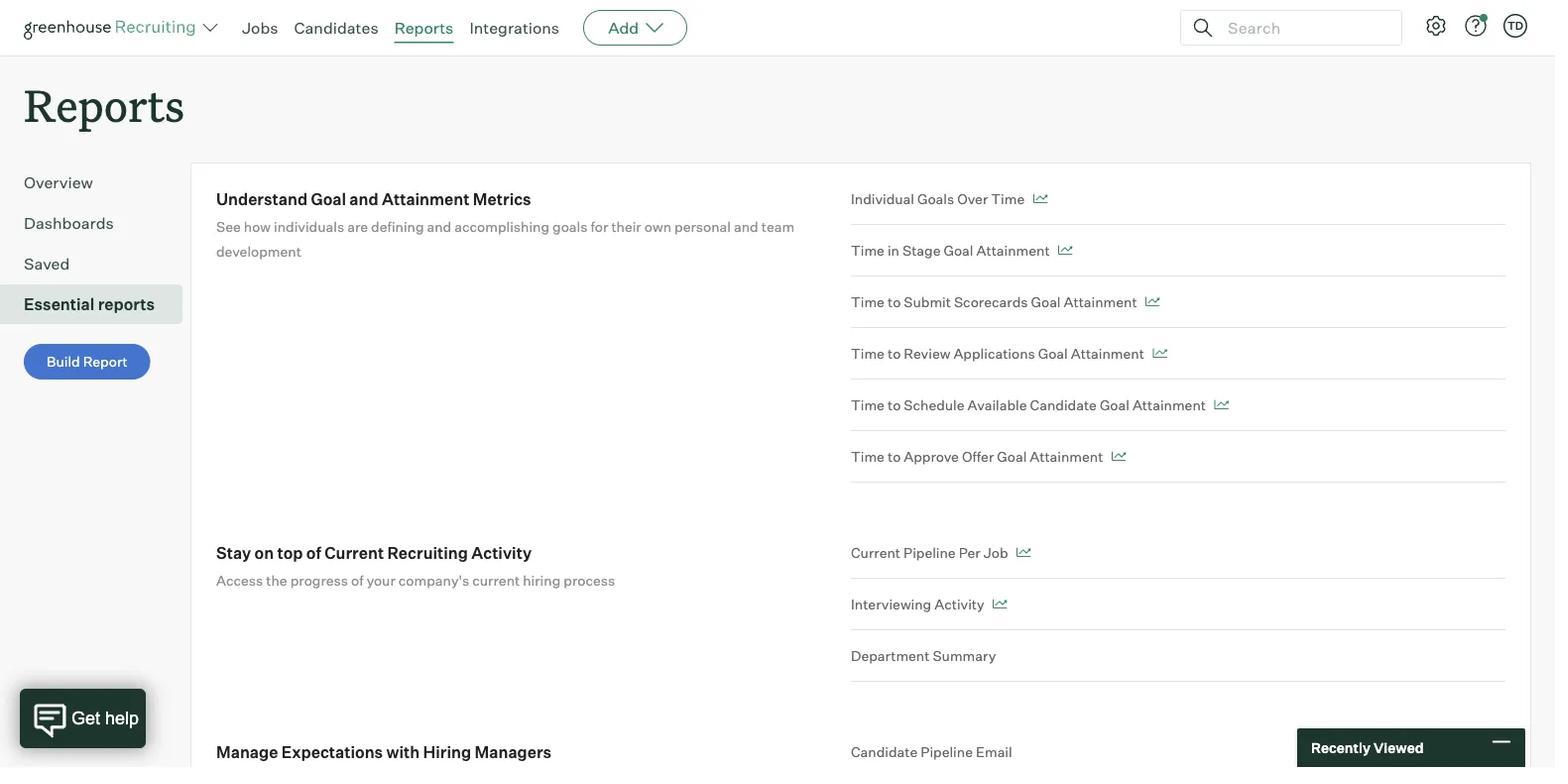 Task type: locate. For each thing, give the bounding box(es) containing it.
defining
[[371, 218, 424, 235]]

jobs
[[242, 18, 278, 38]]

time right over
[[992, 190, 1025, 208]]

reports
[[395, 18, 454, 38], [24, 75, 185, 134]]

stay on top of current recruiting activity access the progress of your company's current hiring process
[[216, 543, 615, 590]]

td
[[1508, 19, 1524, 32]]

interviewing activity
[[851, 596, 985, 613]]

time to approve offer goal attainment
[[851, 448, 1104, 466]]

time left 'review'
[[851, 345, 885, 362]]

saved
[[24, 254, 70, 274]]

candidates
[[294, 18, 379, 38]]

time left approve
[[851, 448, 885, 466]]

candidate pipeline email
[[851, 744, 1013, 761]]

1 horizontal spatial and
[[427, 218, 452, 235]]

time left schedule
[[851, 397, 885, 414]]

candidate
[[1030, 397, 1097, 414], [851, 744, 918, 761]]

2 to from the top
[[888, 345, 901, 362]]

candidate right available
[[1030, 397, 1097, 414]]

0 vertical spatial pipeline
[[904, 544, 956, 562]]

of left your
[[351, 572, 364, 590]]

1 vertical spatial pipeline
[[921, 744, 973, 761]]

of
[[306, 543, 321, 563], [351, 572, 364, 590]]

time
[[992, 190, 1025, 208], [851, 242, 885, 259], [851, 293, 885, 311], [851, 345, 885, 362], [851, 397, 885, 414], [851, 448, 885, 466]]

and right defining
[[427, 218, 452, 235]]

viewed
[[1374, 740, 1424, 758]]

current up your
[[325, 543, 384, 563]]

reports
[[98, 295, 155, 315]]

top
[[277, 543, 303, 563]]

on
[[255, 543, 274, 563]]

activity
[[472, 543, 532, 563], [935, 596, 985, 613]]

to left submit
[[888, 293, 901, 311]]

0 vertical spatial activity
[[472, 543, 532, 563]]

4 to from the top
[[888, 448, 901, 466]]

1 to from the top
[[888, 293, 901, 311]]

dashboards
[[24, 214, 114, 233]]

time left submit
[[851, 293, 885, 311]]

reports down greenhouse recruiting image
[[24, 75, 185, 134]]

approve
[[904, 448, 959, 466]]

icon chart image
[[1033, 194, 1048, 204], [1058, 246, 1073, 256], [1146, 297, 1160, 307], [1153, 349, 1168, 359], [1214, 401, 1229, 410], [1112, 452, 1126, 462], [1016, 548, 1031, 558], [993, 600, 1008, 610]]

personal
[[675, 218, 731, 235]]

manage expectations with hiring managers
[[216, 743, 552, 763]]

access
[[216, 572, 263, 590]]

0 horizontal spatial activity
[[472, 543, 532, 563]]

1 horizontal spatial activity
[[935, 596, 985, 613]]

1 vertical spatial candidate
[[851, 744, 918, 761]]

how
[[244, 218, 271, 235]]

to left approve
[[888, 448, 901, 466]]

recently
[[1312, 740, 1371, 758]]

0 vertical spatial reports
[[395, 18, 454, 38]]

icon chart image for current pipeline per job
[[1016, 548, 1031, 558]]

0 horizontal spatial and
[[350, 189, 379, 209]]

icon chart image for interviewing activity
[[993, 600, 1008, 610]]

activity up summary
[[935, 596, 985, 613]]

time for time to schedule available candidate goal attainment
[[851, 397, 885, 414]]

of right top
[[306, 543, 321, 563]]

0 horizontal spatial reports
[[24, 75, 185, 134]]

1 horizontal spatial of
[[351, 572, 364, 590]]

activity up current in the left bottom of the page
[[472, 543, 532, 563]]

recently viewed
[[1312, 740, 1424, 758]]

and left team
[[734, 218, 759, 235]]

activity inside stay on top of current recruiting activity access the progress of your company's current hiring process
[[472, 543, 532, 563]]

0 horizontal spatial current
[[325, 543, 384, 563]]

and
[[350, 189, 379, 209], [427, 218, 452, 235], [734, 218, 759, 235]]

reports right candidates
[[395, 18, 454, 38]]

0 horizontal spatial of
[[306, 543, 321, 563]]

0 horizontal spatial candidate
[[851, 744, 918, 761]]

to for schedule
[[888, 397, 901, 414]]

department summary link
[[851, 631, 1506, 683]]

schedule
[[904, 397, 965, 414]]

candidate pipeline email link
[[851, 742, 1506, 769]]

offer
[[962, 448, 994, 466]]

to for review
[[888, 345, 901, 362]]

time to review applications goal attainment
[[851, 345, 1145, 362]]

and up are
[[350, 189, 379, 209]]

their
[[612, 218, 642, 235]]

time in stage goal attainment
[[851, 242, 1050, 259]]

to left 'review'
[[888, 345, 901, 362]]

candidate inside candidate pipeline email link
[[851, 744, 918, 761]]

goal
[[311, 189, 346, 209], [944, 242, 974, 259], [1031, 293, 1061, 311], [1039, 345, 1068, 362], [1100, 397, 1130, 414], [997, 448, 1027, 466]]

0 vertical spatial of
[[306, 543, 321, 563]]

manage
[[216, 743, 278, 763]]

your
[[367, 572, 396, 590]]

hiring
[[423, 743, 471, 763]]

td button
[[1500, 10, 1532, 42]]

goal inside understand goal and attainment metrics see how individuals are defining and accomplishing goals for their own personal and team development
[[311, 189, 346, 209]]

pipeline left email
[[921, 744, 973, 761]]

attainment
[[382, 189, 470, 209], [977, 242, 1050, 259], [1064, 293, 1138, 311], [1071, 345, 1145, 362], [1133, 397, 1206, 414], [1030, 448, 1104, 466]]

0 vertical spatial candidate
[[1030, 397, 1097, 414]]

pipeline
[[904, 544, 956, 562], [921, 744, 973, 761]]

to
[[888, 293, 901, 311], [888, 345, 901, 362], [888, 397, 901, 414], [888, 448, 901, 466]]

pipeline left "per"
[[904, 544, 956, 562]]

to left schedule
[[888, 397, 901, 414]]

in
[[888, 242, 900, 259]]

1 horizontal spatial candidate
[[1030, 397, 1097, 414]]

current up interviewing
[[851, 544, 901, 562]]

accomplishing
[[455, 218, 550, 235]]

candidate down 'department'
[[851, 744, 918, 761]]

overview
[[24, 173, 93, 193]]

current
[[325, 543, 384, 563], [851, 544, 901, 562]]

company's
[[399, 572, 470, 590]]

1 horizontal spatial reports
[[395, 18, 454, 38]]

add
[[608, 18, 639, 38]]

essential reports
[[24, 295, 155, 315]]

time left in
[[851, 242, 885, 259]]

time for time in stage goal attainment
[[851, 242, 885, 259]]

job
[[984, 544, 1009, 562]]

reports link
[[395, 18, 454, 38]]

progress
[[290, 572, 348, 590]]

to for submit
[[888, 293, 901, 311]]

3 to from the top
[[888, 397, 901, 414]]



Task type: vqa. For each thing, say whether or not it's contained in the screenshot.
TEST associated with Manager at MarketWise
no



Task type: describe. For each thing, give the bounding box(es) containing it.
candidates link
[[294, 18, 379, 38]]

email
[[976, 744, 1013, 761]]

to for approve
[[888, 448, 901, 466]]

essential
[[24, 295, 95, 315]]

overview link
[[24, 171, 175, 195]]

department summary
[[851, 648, 996, 665]]

1 horizontal spatial current
[[851, 544, 901, 562]]

report
[[83, 353, 128, 371]]

icon chart image for time to approve offer goal attainment
[[1112, 452, 1126, 462]]

summary
[[933, 648, 996, 665]]

metrics
[[473, 189, 531, 209]]

add button
[[584, 10, 688, 46]]

department
[[851, 648, 930, 665]]

team
[[762, 218, 795, 235]]

icon chart image for time to review applications goal attainment
[[1153, 349, 1168, 359]]

build
[[47, 353, 80, 371]]

time for time to approve offer goal attainment
[[851, 448, 885, 466]]

configure image
[[1425, 14, 1449, 38]]

integrations
[[470, 18, 560, 38]]

pipeline for email
[[921, 744, 973, 761]]

process
[[564, 572, 615, 590]]

review
[[904, 345, 951, 362]]

submit
[[904, 293, 951, 311]]

available
[[968, 397, 1027, 414]]

Search text field
[[1223, 13, 1384, 42]]

over
[[958, 190, 988, 208]]

time for time to submit scorecards goal attainment
[[851, 293, 885, 311]]

1 vertical spatial reports
[[24, 75, 185, 134]]

build report
[[47, 353, 128, 371]]

expectations
[[282, 743, 383, 763]]

individual
[[851, 190, 915, 208]]

time to schedule available candidate goal attainment
[[851, 397, 1206, 414]]

icon chart image for time to schedule available candidate goal attainment
[[1214, 401, 1229, 410]]

see
[[216, 218, 241, 235]]

own
[[645, 218, 672, 235]]

essential reports link
[[24, 293, 175, 317]]

td button
[[1504, 14, 1528, 38]]

time to submit scorecards goal attainment
[[851, 293, 1138, 311]]

pipeline for per
[[904, 544, 956, 562]]

individual goals over time
[[851, 190, 1025, 208]]

with
[[386, 743, 420, 763]]

stage
[[903, 242, 941, 259]]

per
[[959, 544, 981, 562]]

the
[[266, 572, 287, 590]]

2 horizontal spatial and
[[734, 218, 759, 235]]

are
[[347, 218, 368, 235]]

icon chart image for time in stage goal attainment
[[1058, 246, 1073, 256]]

managers
[[475, 743, 552, 763]]

current inside stay on top of current recruiting activity access the progress of your company's current hiring process
[[325, 543, 384, 563]]

time for time to review applications goal attainment
[[851, 345, 885, 362]]

1 vertical spatial activity
[[935, 596, 985, 613]]

interviewing
[[851, 596, 932, 613]]

dashboards link
[[24, 212, 175, 235]]

build report button
[[24, 344, 151, 380]]

jobs link
[[242, 18, 278, 38]]

individuals
[[274, 218, 344, 235]]

stay
[[216, 543, 251, 563]]

icon chart image for time to submit scorecards goal attainment
[[1146, 297, 1160, 307]]

icon chart image for individual goals over time
[[1033, 194, 1048, 204]]

greenhouse recruiting image
[[24, 16, 202, 40]]

for
[[591, 218, 609, 235]]

integrations link
[[470, 18, 560, 38]]

understand
[[216, 189, 308, 209]]

understand goal and attainment metrics see how individuals are defining and accomplishing goals for their own personal and team development
[[216, 189, 795, 260]]

scorecards
[[954, 293, 1028, 311]]

applications
[[954, 345, 1036, 362]]

attainment inside understand goal and attainment metrics see how individuals are defining and accomplishing goals for their own personal and team development
[[382, 189, 470, 209]]

current pipeline per job
[[851, 544, 1009, 562]]

hiring
[[523, 572, 561, 590]]

current
[[473, 572, 520, 590]]

goals
[[553, 218, 588, 235]]

1 vertical spatial of
[[351, 572, 364, 590]]

saved link
[[24, 252, 175, 276]]

recruiting
[[387, 543, 468, 563]]

development
[[216, 243, 301, 260]]

goals
[[918, 190, 955, 208]]



